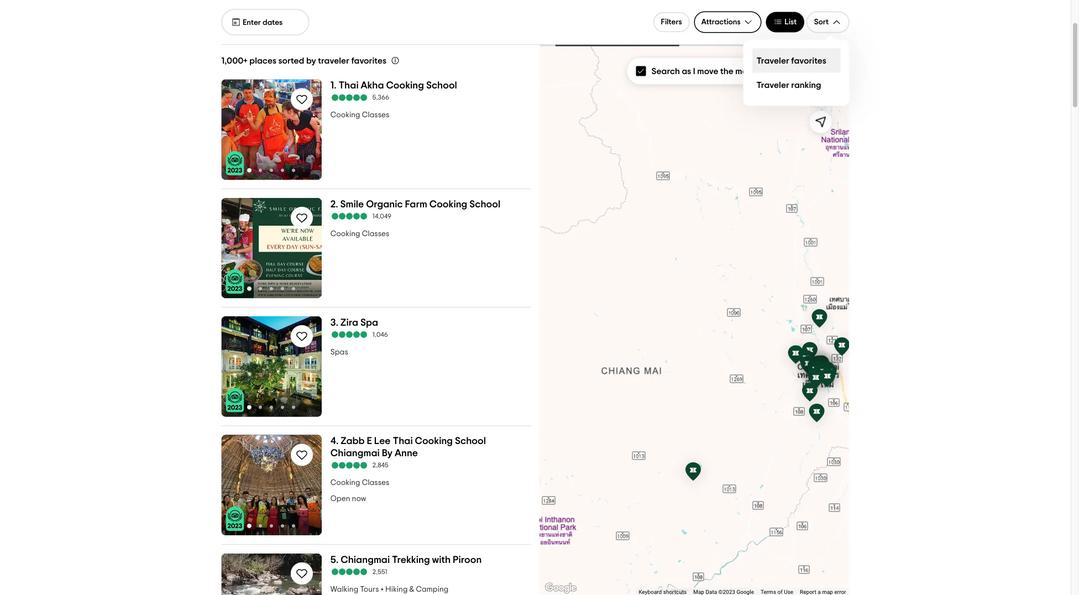 Task type: vqa. For each thing, say whether or not it's contained in the screenshot.
Popular
no



Task type: locate. For each thing, give the bounding box(es) containing it.
lee
[[374, 436, 391, 446]]

1 vertical spatial cooking classes
[[331, 230, 390, 238]]

4 2023 link from the top
[[226, 507, 244, 531]]

0 vertical spatial tours
[[360, 586, 379, 593]]

places
[[250, 57, 277, 66]]

save to a trip image for 4. zabb e lee thai cooking school chiangmai by anne
[[295, 449, 309, 462]]

organic
[[366, 199, 403, 209]]

3 carousel of images figure from the top
[[221, 317, 322, 417]]

sort button
[[807, 11, 850, 33]]

2 save to a trip image from the top
[[295, 330, 309, 343]]

by
[[382, 449, 393, 458]]

traveler up traveler ranking
[[757, 56, 790, 65]]

trekking
[[392, 555, 430, 565]]

tours down walking in the bottom of the page
[[331, 595, 350, 595]]

favorites inside 'list box'
[[792, 56, 827, 65]]

save to a trip image
[[295, 211, 309, 225], [295, 330, 309, 343], [295, 449, 309, 462], [295, 567, 309, 580]]

chiangmai inside 4. zabb e lee thai cooking school chiangmai by anne
[[331, 449, 380, 458]]

0 horizontal spatial tours
[[331, 595, 350, 595]]

2 vertical spatial cooking classes
[[331, 479, 390, 487]]

3 save to a trip image from the top
[[295, 449, 309, 462]]

cooking classes down 5,366
[[331, 111, 390, 119]]

spa
[[361, 318, 378, 328]]

0 vertical spatial classes
[[362, 111, 390, 119]]

5.0 of 5 bubbles image
[[331, 95, 368, 101], [331, 213, 368, 220], [331, 332, 368, 338], [331, 462, 368, 469], [331, 569, 368, 575]]

1 carousel of images figure from the top
[[221, 80, 322, 180]]

3 5.0 of 5 bubbles image from the top
[[331, 332, 368, 338]]

camping
[[416, 586, 449, 593]]

as
[[682, 67, 692, 76]]

save to a trip image
[[295, 93, 309, 106]]

map
[[736, 67, 754, 76]]

chiangmai
[[331, 449, 380, 458], [341, 555, 390, 565]]

1,046 link
[[331, 331, 531, 339]]

zoom out image
[[814, 89, 828, 102]]

traveler down traveler favorites
[[757, 80, 790, 89]]

i
[[693, 67, 696, 76]]

5.0 of 5 bubbles image inside the 1,046 link
[[331, 332, 368, 338]]

1 vertical spatial school
[[470, 199, 501, 209]]

4 save to a trip image from the top
[[295, 567, 309, 580]]

chiangmai down zabb
[[331, 449, 380, 458]]

5.0 of 5 bubbles image down "zira"
[[331, 332, 368, 338]]

2 cooking classes from the top
[[331, 230, 390, 238]]

0 vertical spatial traveler
[[757, 56, 790, 65]]

now
[[352, 495, 366, 503]]

1 vertical spatial chiangmai
[[341, 555, 390, 565]]

favorites
[[792, 56, 827, 65], [351, 57, 387, 66]]

list box
[[744, 40, 850, 106]]

thai up the anne
[[393, 436, 413, 446]]

thai inside 4. zabb e lee thai cooking school chiangmai by anne
[[393, 436, 413, 446]]

thai right 1.
[[339, 81, 359, 91]]

1 horizontal spatial thai
[[393, 436, 413, 446]]

cooking up 2,845 link
[[415, 436, 453, 446]]

2 5.0 of 5 bubbles image from the top
[[331, 213, 368, 220]]

2 traveler from the top
[[757, 80, 790, 89]]

list box containing traveler favorites
[[744, 40, 850, 106]]

1 vertical spatial thai
[[393, 436, 413, 446]]

0 vertical spatial chiangmai
[[331, 449, 380, 458]]

2. smile organic farm cooking school link
[[331, 198, 531, 210]]

classes for akha
[[362, 111, 390, 119]]

3.
[[331, 318, 338, 328]]

filters
[[661, 18, 682, 26]]

5. chiangmai trekking with piroon
[[331, 555, 482, 565]]

attractions
[[702, 18, 741, 26]]

favorites up "akha"
[[351, 57, 387, 66]]

zabb
[[341, 436, 365, 446]]

save to a trip image for 2. smile organic farm cooking school
[[295, 211, 309, 225]]

5.0 of 5 bubbles image inside 5,366 link
[[331, 95, 368, 101]]

4 5.0 of 5 bubbles image from the top
[[331, 462, 368, 469]]

favorites up 'ranking'
[[792, 56, 827, 65]]

2 vertical spatial classes
[[362, 479, 390, 487]]

enter
[[243, 19, 261, 26]]

open
[[331, 495, 350, 503]]

3 classes from the top
[[362, 479, 390, 487]]

1 5.0 of 5 bubbles image from the top
[[331, 95, 368, 101]]

14,049
[[373, 213, 392, 220]]

classes down 2,845
[[362, 479, 390, 487]]

2 vertical spatial school
[[455, 436, 486, 446]]

filters button
[[654, 12, 690, 32]]

2 2023 link from the top
[[226, 270, 244, 294]]

2 carousel of images figure from the top
[[221, 198, 322, 298]]

5.0 of 5 bubbles image down smile
[[331, 213, 368, 220]]

5. chiangmai trekking with piroon link
[[331, 554, 531, 566]]

1. thai akha cooking school
[[331, 81, 457, 91]]

map region
[[540, 45, 850, 595]]

5.0 of 5 bubbles image for zabb
[[331, 462, 368, 469]]

classes down 14,049
[[362, 230, 390, 238]]

2023 link
[[226, 151, 244, 175], [226, 270, 244, 294], [226, 388, 244, 413], [226, 507, 244, 531]]

5.0 of 5 bubbles image inside 2,845 link
[[331, 462, 368, 469]]

0 vertical spatial thai
[[339, 81, 359, 91]]

5.0 of 5 bubbles image down zabb
[[331, 462, 368, 469]]

classes
[[362, 111, 390, 119], [362, 230, 390, 238], [362, 479, 390, 487]]

2,845 link
[[331, 462, 531, 470]]

google image
[[543, 581, 579, 595]]

search
[[652, 67, 680, 76]]

carousel of images figure for 4. zabb e lee thai cooking school chiangmai by anne
[[221, 435, 322, 536]]

5.0 of 5 bubbles image down 1.
[[331, 95, 368, 101]]

search as i move the map
[[652, 67, 754, 76]]

1 save to a trip image from the top
[[295, 211, 309, 225]]

3 2023 link from the top
[[226, 388, 244, 413]]

cooking
[[386, 81, 424, 91], [331, 111, 360, 119], [430, 199, 468, 209], [331, 230, 360, 238], [415, 436, 453, 446], [331, 479, 360, 487]]

with
[[432, 555, 451, 565]]

1.
[[331, 81, 337, 91]]

2 classes from the top
[[362, 230, 390, 238]]

1,000+
[[221, 57, 248, 66]]

save to a trip image for 3. zira spa
[[295, 330, 309, 343]]

traveler
[[757, 56, 790, 65], [757, 80, 790, 89]]

1 vertical spatial traveler
[[757, 80, 790, 89]]

tours
[[360, 586, 379, 593], [331, 595, 350, 595]]

thai
[[339, 81, 359, 91], [393, 436, 413, 446]]

cooking inside 4. zabb e lee thai cooking school chiangmai by anne
[[415, 436, 453, 446]]

5.0 of 5 bubbles image inside 14,049 link
[[331, 213, 368, 220]]

1 classes from the top
[[362, 111, 390, 119]]

carousel of images figure
[[221, 80, 322, 180], [221, 198, 322, 298], [221, 317, 322, 417], [221, 435, 322, 536]]

move
[[698, 67, 719, 76]]

5.0 of 5 bubbles image for thai
[[331, 95, 368, 101]]

classes down 5,366
[[362, 111, 390, 119]]

2,551 link
[[331, 568, 531, 576]]

open now
[[331, 495, 366, 503]]

list button
[[766, 12, 805, 32]]

0 vertical spatial cooking classes
[[331, 111, 390, 119]]

cooking classes up now
[[331, 479, 390, 487]]

1 vertical spatial classes
[[362, 230, 390, 238]]

school
[[426, 81, 457, 91], [470, 199, 501, 209], [455, 436, 486, 446]]

farm
[[405, 199, 427, 209]]

2023 link for 2. smile organic farm cooking school
[[226, 270, 244, 294]]

1 2023 link from the top
[[226, 151, 244, 175]]

5 5.0 of 5 bubbles image from the top
[[331, 569, 368, 575]]

3. zira spa
[[331, 318, 378, 328]]

carousel of images figure for 3. zira spa
[[221, 317, 322, 417]]

1 horizontal spatial favorites
[[792, 56, 827, 65]]

sorted
[[278, 57, 304, 66]]

4 carousel of images figure from the top
[[221, 435, 322, 536]]

5.0 of 5 bubbles image up walking in the bottom of the page
[[331, 569, 368, 575]]

1,046
[[373, 332, 388, 338]]

walking tours • hiking & camping tours
[[331, 586, 449, 595]]

1 cooking classes from the top
[[331, 111, 390, 119]]

5.0 of 5 bubbles image inside 2,551 link
[[331, 569, 368, 575]]

1 traveler from the top
[[757, 56, 790, 65]]

cooking classes down 14,049
[[331, 230, 390, 238]]

chiangmai up 2,551
[[341, 555, 390, 565]]

tours left •
[[360, 586, 379, 593]]

2,845
[[373, 462, 389, 469]]

school inside 4. zabb e lee thai cooking school chiangmai by anne
[[455, 436, 486, 446]]

cooking classes
[[331, 111, 390, 119], [331, 230, 390, 238], [331, 479, 390, 487]]



Task type: describe. For each thing, give the bounding box(es) containing it.
traveler for traveler ranking
[[757, 80, 790, 89]]

traveler
[[318, 57, 350, 66]]

walking
[[331, 586, 358, 593]]

enter dates button
[[221, 9, 309, 35]]

list
[[785, 18, 797, 26]]

2,551
[[373, 569, 388, 575]]

attractions button
[[694, 11, 762, 33]]

anne
[[395, 449, 418, 458]]

14,049 link
[[331, 213, 531, 220]]

2. smile organic farm cooking school
[[331, 199, 501, 209]]

spas
[[331, 349, 348, 356]]

traveler favorites
[[757, 56, 827, 65]]

enter dates
[[243, 19, 283, 26]]

0 horizontal spatial thai
[[339, 81, 359, 91]]

•
[[381, 586, 384, 593]]

5,366
[[373, 95, 390, 101]]

smile
[[340, 199, 364, 209]]

the
[[721, 67, 734, 76]]

0 horizontal spatial favorites
[[351, 57, 387, 66]]

traveler ranking
[[757, 80, 822, 89]]

by
[[306, 57, 316, 66]]

5.0 of 5 bubbles image for zira
[[331, 332, 368, 338]]

locate me image
[[814, 116, 828, 129]]

zira
[[341, 318, 358, 328]]

3. zira spa link
[[331, 317, 531, 329]]

traveler for traveler favorites
[[757, 56, 790, 65]]

4.
[[331, 436, 339, 446]]

cooking up 5,366
[[386, 81, 424, 91]]

classes for organic
[[362, 230, 390, 238]]

2023 link for 1. thai akha cooking school
[[226, 151, 244, 175]]

cooking classes for smile
[[331, 230, 390, 238]]

1,000+ places sorted by traveler favorites
[[221, 57, 387, 66]]

4. zabb e lee thai cooking school chiangmai by anne
[[331, 436, 486, 458]]

5,366 link
[[331, 94, 531, 102]]

ranking
[[792, 80, 822, 89]]

carousel of images figure for 2. smile organic farm cooking school
[[221, 198, 322, 298]]

cooking up 14,049 link in the left of the page
[[430, 199, 468, 209]]

hiking
[[386, 586, 408, 593]]

2.
[[331, 199, 338, 209]]

carousel of images figure for 1. thai akha cooking school
[[221, 80, 322, 180]]

4. zabb e lee thai cooking school chiangmai by anne link
[[331, 435, 531, 460]]

sort
[[814, 18, 829, 26]]

akha
[[361, 81, 384, 91]]

dates
[[263, 19, 283, 26]]

e
[[367, 436, 372, 446]]

2023 link for 4. zabb e lee thai cooking school chiangmai by anne
[[226, 507, 244, 531]]

cooking classes for thai
[[331, 111, 390, 119]]

piroon
[[453, 555, 482, 565]]

save to a trip image for 5. chiangmai trekking with piroon
[[295, 567, 309, 580]]

cooking down 1.
[[331, 111, 360, 119]]

1 vertical spatial tours
[[331, 595, 350, 595]]

5.0 of 5 bubbles image for chiangmai
[[331, 569, 368, 575]]

5.0 of 5 bubbles image for smile
[[331, 213, 368, 220]]

1 horizontal spatial tours
[[360, 586, 379, 593]]

zoom in image
[[814, 62, 828, 76]]

cooking down smile
[[331, 230, 360, 238]]

5.
[[331, 555, 339, 565]]

3 cooking classes from the top
[[331, 479, 390, 487]]

2023 link for 3. zira spa
[[226, 388, 244, 413]]

cooking up open now
[[331, 479, 360, 487]]

&
[[410, 586, 414, 593]]

1. thai akha cooking school link
[[331, 80, 531, 92]]

0 vertical spatial school
[[426, 81, 457, 91]]



